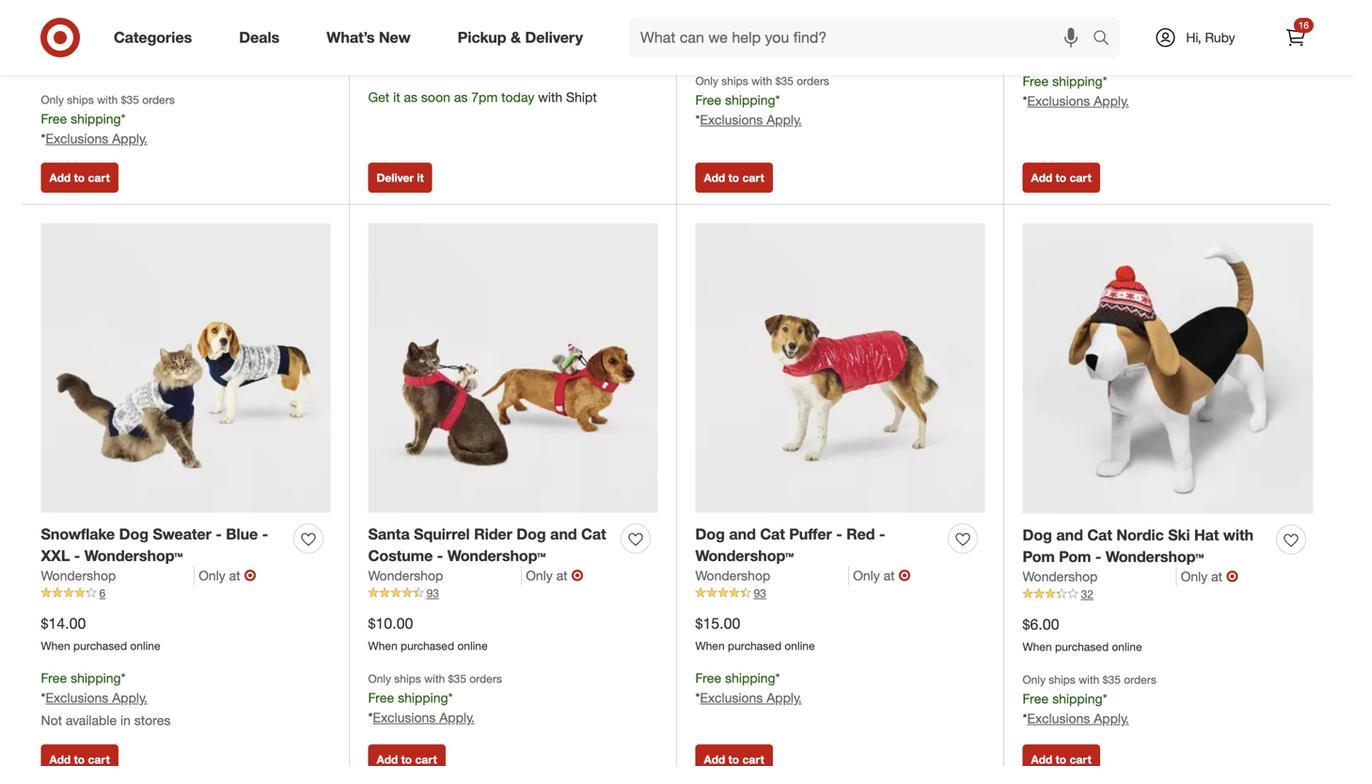 Task type: locate. For each thing, give the bounding box(es) containing it.
at for snowflake dog sweater - blue - xxl - wondershop™
[[229, 568, 240, 584]]

hat
[[1194, 526, 1219, 544]]

wondershop™ inside dog and cat puffer - red - wondershop™
[[695, 547, 794, 565]]

$35 down $6.00 when purchased online
[[1103, 673, 1121, 687]]

3 add to cart from the left
[[1031, 171, 1092, 185]]

2 add from the left
[[704, 171, 725, 185]]

shipping down $11.99 - $13.99 when purchased online
[[1052, 73, 1103, 89]]

$10.00 inside $10.00 when purchased online
[[368, 614, 413, 633]]

free shipping * * exclusions apply. down $11.99 - $13.99 when purchased online
[[1023, 73, 1129, 109]]

1 horizontal spatial $14.00
[[755, 16, 800, 35]]

dog inside santa squirrel rider dog and cat costume - wondershop™
[[516, 525, 546, 543]]

free down $7.00 - $8.40 sale when purchased online
[[41, 111, 67, 127]]

2 sale from the left
[[368, 37, 394, 54]]

apply.
[[1094, 92, 1129, 109], [767, 111, 802, 128], [112, 130, 147, 147], [112, 690, 147, 706], [767, 690, 802, 706], [439, 709, 475, 726], [1094, 710, 1129, 727]]

dog and cat nordic ski hat with pom pom - wondershop™ image
[[1023, 223, 1313, 514], [1023, 223, 1313, 514]]

when inside $11.99 - $13.99 when purchased online
[[1023, 42, 1052, 56]]

free shipping * * exclusions apply. down $15.00 when purchased online
[[695, 670, 802, 706]]

snowflake dog sweater - blue - xxl - wondershop™ image
[[41, 223, 331, 513], [41, 223, 331, 513]]

2 93 link from the left
[[695, 585, 985, 602]]

sale down $7.00
[[41, 37, 67, 54]]

at down blue
[[229, 568, 240, 584]]

1 horizontal spatial cart
[[742, 171, 764, 185]]

only at ¬
[[199, 567, 256, 585], [526, 567, 584, 585], [853, 567, 911, 585], [1181, 568, 1238, 586]]

1 horizontal spatial it
[[417, 171, 424, 185]]

free up not
[[41, 670, 67, 686]]

2 horizontal spatial add to cart button
[[1023, 163, 1100, 193]]

only at ¬ down blue
[[199, 567, 256, 585]]

1 horizontal spatial free shipping * * exclusions apply.
[[1023, 73, 1129, 109]]

$35
[[775, 74, 794, 88], [121, 93, 139, 107], [448, 672, 466, 686], [1103, 673, 1121, 687]]

with down $10.00 - $14.00 when purchased online
[[751, 74, 772, 88]]

1 add to cart from the left
[[49, 171, 110, 185]]

-
[[82, 16, 88, 35], [745, 16, 750, 35], [1072, 17, 1078, 36], [216, 525, 222, 543], [262, 525, 268, 543], [836, 525, 842, 543], [879, 525, 885, 543], [74, 547, 80, 565], [437, 547, 443, 565], [1095, 548, 1101, 566]]

ships
[[721, 74, 748, 88], [67, 93, 94, 107], [394, 672, 421, 686], [1049, 673, 1075, 687]]

0 horizontal spatial as
[[404, 89, 418, 105]]

at down hat
[[1211, 569, 1222, 585]]

cart
[[88, 171, 110, 185], [742, 171, 764, 185], [1070, 171, 1092, 185]]

and up 32
[[1056, 526, 1083, 544]]

93 up $10.00 when purchased online
[[426, 586, 439, 601]]

with
[[751, 74, 772, 88], [538, 89, 562, 105], [97, 93, 118, 107], [1223, 526, 1254, 544], [424, 672, 445, 686], [1079, 673, 1099, 687]]

dog left sweater
[[119, 525, 149, 543]]

add to cart for $7.00 - $8.40
[[49, 171, 110, 185]]

only at ¬ down santa squirrel rider dog and cat costume - wondershop™
[[526, 567, 584, 585]]

1 horizontal spatial add to cart
[[704, 171, 764, 185]]

3 to from the left
[[1056, 171, 1066, 185]]

add for $7.00 - $8.40
[[49, 171, 71, 185]]

purchased inside $6.00 when purchased online
[[1055, 640, 1109, 654]]

to for $11.99 - $13.99
[[1056, 171, 1066, 185]]

purchased inside $10.00 when purchased online
[[401, 639, 454, 653]]

sale inside $7.00 - $8.40 sale when purchased online
[[41, 37, 67, 54]]

1 horizontal spatial 93 link
[[695, 585, 985, 602]]

and left puffer
[[729, 525, 756, 543]]

cart for $7.00 - $8.40
[[88, 171, 110, 185]]

snowflake
[[41, 525, 115, 543]]

wondershop for $14.00
[[41, 568, 116, 584]]

with inside dog and cat nordic ski hat with pom pom - wondershop™
[[1223, 526, 1254, 544]]

and right rider
[[550, 525, 577, 543]]

it right the get
[[393, 89, 400, 105]]

wondershop link up 6
[[41, 567, 195, 585]]

3 cart from the left
[[1070, 171, 1092, 185]]

add to cart button
[[41, 163, 118, 193], [695, 163, 773, 193], [1023, 163, 1100, 193]]

exclusions
[[1027, 92, 1090, 109], [700, 111, 763, 128], [46, 130, 108, 147], [46, 690, 108, 706], [700, 690, 763, 706], [373, 709, 436, 726], [1027, 710, 1090, 727]]

with right hat
[[1223, 526, 1254, 544]]

purchased
[[728, 41, 781, 55], [1055, 42, 1109, 56], [73, 60, 127, 74], [73, 639, 127, 653], [401, 639, 454, 653], [728, 639, 781, 653], [1055, 640, 1109, 654]]

$14.00 inside $14.00 when purchased online
[[41, 614, 86, 633]]

cat inside dog and cat nordic ski hat with pom pom - wondershop™
[[1087, 526, 1112, 544]]

shipping down $15.00 when purchased online
[[725, 670, 775, 686]]

0 vertical spatial $10.00
[[695, 16, 740, 35]]

wondershop link for $6.00
[[1023, 568, 1177, 586]]

dog
[[119, 525, 149, 543], [516, 525, 546, 543], [695, 525, 725, 543], [1023, 526, 1052, 544]]

0 horizontal spatial add to cart button
[[41, 163, 118, 193]]

2 93 from the left
[[754, 586, 766, 601]]

dog up $6.00
[[1023, 526, 1052, 544]]

only ships with $35 orders free shipping * * exclusions apply. down $10.00 when purchased online
[[368, 672, 502, 726]]

wondershop™ down rider
[[447, 547, 546, 565]]

1 horizontal spatial $10.00
[[695, 16, 740, 35]]

wondershop up 6
[[41, 568, 116, 584]]

today
[[501, 89, 534, 105]]

$7.00 - $8.40 sale when purchased online
[[41, 16, 160, 74]]

hi, ruby
[[1186, 29, 1235, 46]]

pom
[[1023, 548, 1055, 566], [1059, 548, 1091, 566]]

2 add to cart from the left
[[704, 171, 764, 185]]

it inside deliver it button
[[417, 171, 424, 185]]

0 horizontal spatial $10.00
[[368, 614, 413, 633]]

1 sale from the left
[[41, 37, 67, 54]]

wondershop link up 32
[[1023, 568, 1177, 586]]

at down santa squirrel rider dog and cat costume - wondershop™ link
[[556, 568, 568, 584]]

online inside $14.00 when purchased online
[[130, 639, 160, 653]]

0 horizontal spatial to
[[74, 171, 85, 185]]

wondershop™ down puffer
[[695, 547, 794, 565]]

1 cart from the left
[[88, 171, 110, 185]]

93 link for dog
[[368, 585, 658, 602]]

purchased inside $15.00 when purchased online
[[728, 639, 781, 653]]

2 horizontal spatial to
[[1056, 171, 1066, 185]]

16
[[1298, 19, 1309, 31]]

online inside $6.00 when purchased online
[[1112, 640, 1142, 654]]

1 vertical spatial $14.00
[[41, 614, 86, 633]]

wondershop up $15.00
[[695, 568, 770, 584]]

1 horizontal spatial 93
[[754, 586, 766, 601]]

1 as from the left
[[404, 89, 418, 105]]

1 add from the left
[[49, 171, 71, 185]]

$8.40
[[92, 16, 129, 35]]

only ships with $35 orders free shipping * * exclusions apply. down $7.00 - $8.40 sale when purchased online
[[41, 93, 175, 147]]

0 horizontal spatial cart
[[88, 171, 110, 185]]

wondershop
[[41, 568, 116, 584], [368, 568, 443, 584], [695, 568, 770, 584], [1023, 569, 1098, 585]]

$14.00
[[755, 16, 800, 35], [41, 614, 86, 633]]

as left 7pm
[[454, 89, 468, 105]]

hi,
[[1186, 29, 1201, 46]]

wondershop up 32
[[1023, 569, 1098, 585]]

0 horizontal spatial pom
[[1023, 548, 1055, 566]]

2 as from the left
[[454, 89, 468, 105]]

deliver it
[[377, 171, 424, 185]]

sale down '$2.10'
[[368, 37, 394, 54]]

shipping inside free shipping * * exclusions apply. not available in stores
[[71, 670, 121, 686]]

1 horizontal spatial cat
[[760, 525, 785, 543]]

0 horizontal spatial free shipping * * exclusions apply.
[[695, 670, 802, 706]]

only up 32 link
[[1181, 569, 1208, 585]]

$35 down $10.00 - $14.00 when purchased online
[[775, 74, 794, 88]]

93 link
[[368, 585, 658, 602], [695, 585, 985, 602]]

online inside $10.00 when purchased online
[[457, 639, 488, 653]]

stores
[[134, 712, 171, 729]]

ships down $10.00 when purchased online
[[394, 672, 421, 686]]

exclusions apply. link down $11.99 - $13.99 when purchased online
[[1027, 92, 1129, 109]]

1 horizontal spatial and
[[729, 525, 756, 543]]

0 vertical spatial $14.00
[[755, 16, 800, 35]]

sale
[[41, 37, 67, 54], [368, 37, 394, 54]]

1 horizontal spatial sale
[[368, 37, 394, 54]]

pom up $6.00
[[1023, 548, 1055, 566]]

2 horizontal spatial cart
[[1070, 171, 1092, 185]]

1 horizontal spatial as
[[454, 89, 468, 105]]

wondershop down costume
[[368, 568, 443, 584]]

only down santa squirrel rider dog and cat costume - wondershop™ link
[[526, 568, 553, 584]]

dog and cat puffer - red - wondershop™ image
[[695, 223, 985, 513], [695, 223, 985, 513]]

to
[[74, 171, 85, 185], [728, 171, 739, 185], [1056, 171, 1066, 185]]

it
[[393, 89, 400, 105], [417, 171, 424, 185]]

nordic
[[1116, 526, 1164, 544]]

purchased inside $14.00 when purchased online
[[73, 639, 127, 653]]

what's
[[327, 28, 375, 47]]

1 horizontal spatial to
[[728, 171, 739, 185]]

exclusions apply. link down $7.00 - $8.40 sale when purchased online
[[46, 130, 147, 147]]

$10.00 for -
[[695, 16, 740, 35]]

online inside $7.00 - $8.40 sale when purchased online
[[130, 60, 160, 74]]

dog right rider
[[516, 525, 546, 543]]

shipping down $7.00 - $8.40 sale when purchased online
[[71, 111, 121, 127]]

santa squirrel rider dog and cat costume - wondershop™ image
[[368, 223, 658, 513], [368, 223, 658, 513]]

free shipping * * exclusions apply.
[[1023, 73, 1129, 109], [695, 670, 802, 706]]

only at ¬ for blue
[[199, 567, 256, 585]]

only at ¬ down hat
[[1181, 568, 1238, 586]]

0 horizontal spatial $14.00
[[41, 614, 86, 633]]

pom up 32
[[1059, 548, 1091, 566]]

2 add to cart button from the left
[[695, 163, 773, 193]]

93
[[426, 586, 439, 601], [754, 586, 766, 601]]

0 horizontal spatial add to cart
[[49, 171, 110, 185]]

$15.00
[[695, 614, 740, 633]]

0 horizontal spatial 93 link
[[368, 585, 658, 602]]

it for deliver
[[417, 171, 424, 185]]

- inside dog and cat nordic ski hat with pom pom - wondershop™
[[1095, 548, 1101, 566]]

pickup
[[458, 28, 506, 47]]

¬ for dog and cat puffer - red - wondershop™
[[899, 567, 911, 585]]

snowflake dog sweater - blue - xxl - wondershop™ link
[[41, 524, 286, 567]]

exclusions apply. link
[[1027, 92, 1129, 109], [700, 111, 802, 128], [46, 130, 147, 147], [46, 690, 147, 706], [700, 690, 802, 706], [373, 709, 475, 726], [1027, 710, 1129, 727]]

as
[[404, 89, 418, 105], [454, 89, 468, 105]]

wondershop link down the squirrel
[[368, 567, 522, 585]]

free down "$11.99"
[[1023, 73, 1049, 89]]

$7.00
[[41, 16, 78, 35]]

$14.00 when purchased online
[[41, 614, 160, 653]]

¬
[[244, 567, 256, 585], [571, 567, 584, 585], [899, 567, 911, 585], [1226, 568, 1238, 586]]

0 vertical spatial it
[[393, 89, 400, 105]]

at down dog and cat puffer - red - wondershop™ link
[[884, 568, 895, 584]]

1 vertical spatial free shipping * * exclusions apply.
[[695, 670, 802, 706]]

pickup & delivery link
[[442, 17, 607, 58]]

wondershop™ up 6
[[84, 547, 183, 565]]

- inside $11.99 - $13.99 when purchased online
[[1072, 17, 1078, 36]]

3 add from the left
[[1031, 171, 1052, 185]]

free down $6.00
[[1023, 691, 1049, 707]]

and inside dog and cat nordic ski hat with pom pom - wondershop™
[[1056, 526, 1083, 544]]

wondershop™ inside santa squirrel rider dog and cat costume - wondershop™
[[447, 547, 546, 565]]

93 link down dog and cat puffer - red - wondershop™ link
[[695, 585, 985, 602]]

add
[[49, 171, 71, 185], [704, 171, 725, 185], [1031, 171, 1052, 185]]

0 horizontal spatial add
[[49, 171, 71, 185]]

free shipping * * exclusions apply. not available in stores
[[41, 670, 171, 729]]

93 link down santa squirrel rider dog and cat costume - wondershop™ link
[[368, 585, 658, 602]]

pickup & delivery
[[458, 28, 583, 47]]

exclusions apply. link down $6.00 when purchased online
[[1027, 710, 1129, 727]]

free down $10.00 when purchased online
[[368, 690, 394, 706]]

1 vertical spatial $10.00
[[368, 614, 413, 633]]

only ships with $35 orders free shipping * * exclusions apply. down $6.00 when purchased online
[[1023, 673, 1156, 727]]

online inside $11.99 - $13.99 when purchased online
[[1112, 42, 1142, 56]]

2 horizontal spatial cat
[[1087, 526, 1112, 544]]

0 horizontal spatial 93
[[426, 586, 439, 601]]

1 horizontal spatial add
[[704, 171, 725, 185]]

93 up $15.00 when purchased online
[[754, 586, 766, 601]]

0 horizontal spatial and
[[550, 525, 577, 543]]

online inside $15.00 when purchased online
[[785, 639, 815, 653]]

sweater
[[153, 525, 211, 543]]

only down $6.00
[[1023, 673, 1046, 687]]

0 horizontal spatial cat
[[581, 525, 606, 543]]

cat inside santa squirrel rider dog and cat costume - wondershop™
[[581, 525, 606, 543]]

and inside dog and cat puffer - red - wondershop™
[[729, 525, 756, 543]]

0 horizontal spatial it
[[393, 89, 400, 105]]

3 add to cart button from the left
[[1023, 163, 1100, 193]]

add to cart button for $11.99 - $13.99
[[1023, 163, 1100, 193]]

wondershop™
[[84, 547, 183, 565], [447, 547, 546, 565], [695, 547, 794, 565], [1106, 548, 1204, 566]]

cat for dog and cat puffer - red - wondershop™
[[760, 525, 785, 543]]

cat
[[581, 525, 606, 543], [760, 525, 785, 543], [1087, 526, 1112, 544]]

1 horizontal spatial add to cart button
[[695, 163, 773, 193]]

snowflake dog sweater - blue - xxl - wondershop™
[[41, 525, 268, 565]]

only at ¬ for ski
[[1181, 568, 1238, 586]]

when
[[695, 41, 725, 55], [1023, 42, 1052, 56], [41, 60, 70, 74], [41, 639, 70, 653], [368, 639, 397, 653], [695, 639, 725, 653], [1023, 640, 1052, 654]]

32
[[1081, 587, 1093, 601]]

available
[[66, 712, 117, 729]]

1 vertical spatial it
[[417, 171, 424, 185]]

ships down $7.00 - $8.40 sale when purchased online
[[67, 93, 94, 107]]

ships down $6.00 when purchased online
[[1049, 673, 1075, 687]]

2 cart from the left
[[742, 171, 764, 185]]

dog and cat puffer - red - wondershop™ link
[[695, 524, 941, 567]]

2 to from the left
[[728, 171, 739, 185]]

shipping down $6.00 when purchased online
[[1052, 691, 1103, 707]]

wondershop™ down nordic
[[1106, 548, 1204, 566]]

2 horizontal spatial add to cart
[[1031, 171, 1092, 185]]

cat inside dog and cat puffer - red - wondershop™
[[760, 525, 785, 543]]

get it as soon as 7pm today with shipt
[[368, 89, 597, 105]]

2 horizontal spatial and
[[1056, 526, 1083, 544]]

dog up $15.00
[[695, 525, 725, 543]]

$10.00 when purchased online
[[368, 614, 488, 653]]

1 to from the left
[[74, 171, 85, 185]]

only ships with $35 orders free shipping * * exclusions apply.
[[695, 74, 829, 128], [41, 93, 175, 147], [368, 672, 502, 726], [1023, 673, 1156, 727]]

2 horizontal spatial add
[[1031, 171, 1052, 185]]

0 horizontal spatial sale
[[41, 37, 67, 54]]

1 add to cart button from the left
[[41, 163, 118, 193]]

only at ¬ down red at the right of page
[[853, 567, 911, 585]]

at for dog and cat nordic ski hat with pom pom - wondershop™
[[1211, 569, 1222, 585]]

it for get
[[393, 89, 400, 105]]

it right the deliver
[[417, 171, 424, 185]]

$10.00
[[695, 16, 740, 35], [368, 614, 413, 633]]

apply. inside free shipping * * exclusions apply. not available in stores
[[112, 690, 147, 706]]

blue
[[226, 525, 258, 543]]

at
[[229, 568, 240, 584], [556, 568, 568, 584], [884, 568, 895, 584], [1211, 569, 1222, 585]]

shipping up available
[[71, 670, 121, 686]]

add to cart button for $7.00 - $8.40
[[41, 163, 118, 193]]

online
[[785, 41, 815, 55], [1112, 42, 1142, 56], [130, 60, 160, 74], [130, 639, 160, 653], [457, 639, 488, 653], [785, 639, 815, 653], [1112, 640, 1142, 654]]

wondershop link
[[41, 567, 195, 585], [368, 567, 522, 585], [695, 567, 849, 585], [1023, 568, 1177, 586]]

puffer
[[789, 525, 832, 543]]

add to cart
[[49, 171, 110, 185], [704, 171, 764, 185], [1031, 171, 1092, 185]]

wondershop link down dog and cat puffer - red - wondershop™
[[695, 567, 849, 585]]

get
[[368, 89, 390, 105]]

1 93 from the left
[[426, 586, 439, 601]]

as left soon
[[404, 89, 418, 105]]

1 horizontal spatial pom
[[1059, 548, 1091, 566]]

shipping
[[1052, 73, 1103, 89], [725, 92, 775, 108], [71, 111, 121, 127], [71, 670, 121, 686], [725, 670, 775, 686], [398, 690, 448, 706], [1052, 691, 1103, 707]]

1 pom from the left
[[1023, 548, 1055, 566]]

ski
[[1168, 526, 1190, 544]]

sale inside the $2.10 reg $3.00 sale
[[368, 37, 394, 54]]

dog inside snowflake dog sweater - blue - xxl - wondershop™
[[119, 525, 149, 543]]

$10.00 inside $10.00 - $14.00 when purchased online
[[695, 16, 740, 35]]

$10.00 - $14.00 when purchased online
[[695, 16, 815, 55]]

1 93 link from the left
[[368, 585, 658, 602]]

what's new link
[[311, 17, 434, 58]]



Task type: describe. For each thing, give the bounding box(es) containing it.
sale for $7.00
[[41, 37, 67, 54]]

add for $11.99 - $13.99
[[1031, 171, 1052, 185]]

wondershop link for $15.00
[[695, 567, 849, 585]]

¬ for dog and cat nordic ski hat with pom pom - wondershop™
[[1226, 568, 1238, 586]]

exclusions apply. link down $10.00 when purchased online
[[373, 709, 475, 726]]

rider
[[474, 525, 512, 543]]

What can we help you find? suggestions appear below search field
[[629, 17, 1097, 58]]

6 link
[[41, 585, 331, 602]]

cat for dog and cat nordic ski hat with pom pom - wondershop™
[[1087, 526, 1112, 544]]

orders down $6.00 when purchased online
[[1124, 673, 1156, 687]]

and for dog and cat puffer - red - wondershop™
[[729, 525, 756, 543]]

only down $10.00 - $14.00 when purchased online
[[695, 74, 718, 88]]

dog inside dog and cat puffer - red - wondershop™
[[695, 525, 725, 543]]

wondershop for $15.00
[[695, 568, 770, 584]]

when inside $10.00 when purchased online
[[368, 639, 397, 653]]

categories link
[[98, 17, 216, 58]]

when inside $10.00 - $14.00 when purchased online
[[695, 41, 725, 55]]

93 link for puffer
[[695, 585, 985, 602]]

delivery
[[525, 28, 583, 47]]

$35 down $10.00 when purchased online
[[448, 672, 466, 686]]

to for $7.00 - $8.40
[[74, 171, 85, 185]]

purchased inside $10.00 - $14.00 when purchased online
[[728, 41, 781, 55]]

add to cart for $11.99 - $13.99
[[1031, 171, 1092, 185]]

6
[[99, 586, 105, 601]]

categories
[[114, 28, 192, 47]]

and for dog and cat nordic ski hat with pom pom - wondershop™
[[1056, 526, 1083, 544]]

wondershop for $10.00
[[368, 568, 443, 584]]

search button
[[1084, 17, 1129, 62]]

not
[[41, 712, 62, 729]]

search
[[1084, 30, 1129, 48]]

cart for $10.00 - $14.00
[[742, 171, 764, 185]]

to for $10.00 - $14.00
[[728, 171, 739, 185]]

wondershop link for $14.00
[[41, 567, 195, 585]]

93 for $15.00
[[754, 586, 766, 601]]

shipping down $10.00 when purchased online
[[398, 690, 448, 706]]

only at ¬ for -
[[853, 567, 911, 585]]

in
[[120, 712, 131, 729]]

only ships with $35 orders free shipping * * exclusions apply. down $10.00 - $14.00 when purchased online
[[695, 74, 829, 128]]

2 pom from the left
[[1059, 548, 1091, 566]]

at for dog and cat puffer - red - wondershop™
[[884, 568, 895, 584]]

shipping down $10.00 - $14.00 when purchased online
[[725, 92, 775, 108]]

squirrel
[[414, 525, 470, 543]]

only down $7.00 - $8.40 sale when purchased online
[[41, 93, 64, 107]]

$2.10
[[368, 16, 405, 35]]

$35 down $7.00 - $8.40 sale when purchased online
[[121, 93, 139, 107]]

orders down categories link
[[142, 93, 175, 107]]

when inside $14.00 when purchased online
[[41, 639, 70, 653]]

reg
[[408, 18, 428, 34]]

$6.00 when purchased online
[[1023, 615, 1142, 654]]

what's new
[[327, 28, 411, 47]]

deals
[[239, 28, 280, 47]]

$2.10 reg $3.00 sale
[[368, 16, 463, 54]]

wondershop for $6.00
[[1023, 569, 1098, 585]]

- inside $7.00 - $8.40 sale when purchased online
[[82, 16, 88, 35]]

¬ for snowflake dog sweater - blue - xxl - wondershop™
[[244, 567, 256, 585]]

when inside $6.00 when purchased online
[[1023, 640, 1052, 654]]

santa squirrel rider dog and cat costume - wondershop™ link
[[368, 524, 614, 567]]

add to cart button for $10.00 - $14.00
[[695, 163, 773, 193]]

$15.00 when purchased online
[[695, 614, 815, 653]]

32 link
[[1023, 586, 1313, 603]]

exclusions apply. link down $15.00 when purchased online
[[700, 690, 802, 706]]

soon
[[421, 89, 450, 105]]

exclusions inside free shipping * * exclusions apply. not available in stores
[[46, 690, 108, 706]]

93 for $10.00
[[426, 586, 439, 601]]

only up 6 link
[[199, 568, 225, 584]]

costume
[[368, 547, 433, 565]]

new
[[379, 28, 411, 47]]

orders down $10.00 when purchased online
[[469, 672, 502, 686]]

deliver
[[377, 171, 414, 185]]

only down red at the right of page
[[853, 568, 880, 584]]

shipt
[[566, 89, 597, 105]]

santa squirrel rider dog and cat costume - wondershop™
[[368, 525, 606, 565]]

add to cart for $10.00 - $14.00
[[704, 171, 764, 185]]

$6.00
[[1023, 615, 1059, 634]]

purchased inside $11.99 - $13.99 when purchased online
[[1055, 42, 1109, 56]]

wondershop™ inside snowflake dog sweater - blue - xxl - wondershop™
[[84, 547, 183, 565]]

add for $10.00 - $14.00
[[704, 171, 725, 185]]

with down $10.00 when purchased online
[[424, 672, 445, 686]]

only at ¬ for and
[[526, 567, 584, 585]]

santa
[[368, 525, 410, 543]]

dog and cat nordic ski hat with pom pom - wondershop™
[[1023, 526, 1254, 566]]

with left shipt at left
[[538, 89, 562, 105]]

dog and cat nordic ski hat with pom pom - wondershop™ link
[[1023, 525, 1269, 568]]

exclusions apply. link up available
[[46, 690, 147, 706]]

¬ for santa squirrel rider dog and cat costume - wondershop™
[[571, 567, 584, 585]]

cart for $11.99 - $13.99
[[1070, 171, 1092, 185]]

only down $10.00 when purchased online
[[368, 672, 391, 686]]

when inside $15.00 when purchased online
[[695, 639, 725, 653]]

$13.99
[[1082, 17, 1127, 36]]

&
[[511, 28, 521, 47]]

free inside free shipping * * exclusions apply. not available in stores
[[41, 670, 67, 686]]

when inside $7.00 - $8.40 sale when purchased online
[[41, 60, 70, 74]]

ships down $10.00 - $14.00 when purchased online
[[721, 74, 748, 88]]

online inside $10.00 - $14.00 when purchased online
[[785, 41, 815, 55]]

free down $15.00
[[695, 670, 721, 686]]

with down $7.00 - $8.40 sale when purchased online
[[97, 93, 118, 107]]

free down $10.00 - $14.00 when purchased online
[[695, 92, 721, 108]]

$3.00
[[431, 18, 463, 34]]

exclusions apply. link down $10.00 - $14.00 when purchased online
[[700, 111, 802, 128]]

xxl
[[41, 547, 70, 565]]

$14.00 inside $10.00 - $14.00 when purchased online
[[755, 16, 800, 35]]

dog inside dog and cat nordic ski hat with pom pom - wondershop™
[[1023, 526, 1052, 544]]

ruby
[[1205, 29, 1235, 46]]

deliver it button
[[368, 163, 432, 193]]

wondershop™ inside dog and cat nordic ski hat with pom pom - wondershop™
[[1106, 548, 1204, 566]]

dog and cat puffer - red - wondershop™
[[695, 525, 885, 565]]

7pm
[[471, 89, 498, 105]]

at for santa squirrel rider dog and cat costume - wondershop™
[[556, 568, 568, 584]]

16 link
[[1275, 17, 1316, 58]]

deals link
[[223, 17, 303, 58]]

and inside santa squirrel rider dog and cat costume - wondershop™
[[550, 525, 577, 543]]

orders down what can we help you find? suggestions appear below search box
[[797, 74, 829, 88]]

$11.99
[[1023, 17, 1068, 36]]

- inside santa squirrel rider dog and cat costume - wondershop™
[[437, 547, 443, 565]]

with down $6.00 when purchased online
[[1079, 673, 1099, 687]]

purchased inside $7.00 - $8.40 sale when purchased online
[[73, 60, 127, 74]]

$11.99 - $13.99 when purchased online
[[1023, 17, 1142, 56]]

wondershop link for $10.00
[[368, 567, 522, 585]]

- inside $10.00 - $14.00 when purchased online
[[745, 16, 750, 35]]

red
[[846, 525, 875, 543]]

$10.00 for when
[[368, 614, 413, 633]]

sale for $2.10
[[368, 37, 394, 54]]

0 vertical spatial free shipping * * exclusions apply.
[[1023, 73, 1129, 109]]



Task type: vqa. For each thing, say whether or not it's contained in the screenshot.
$7.00 - $8.40 the Add
yes



